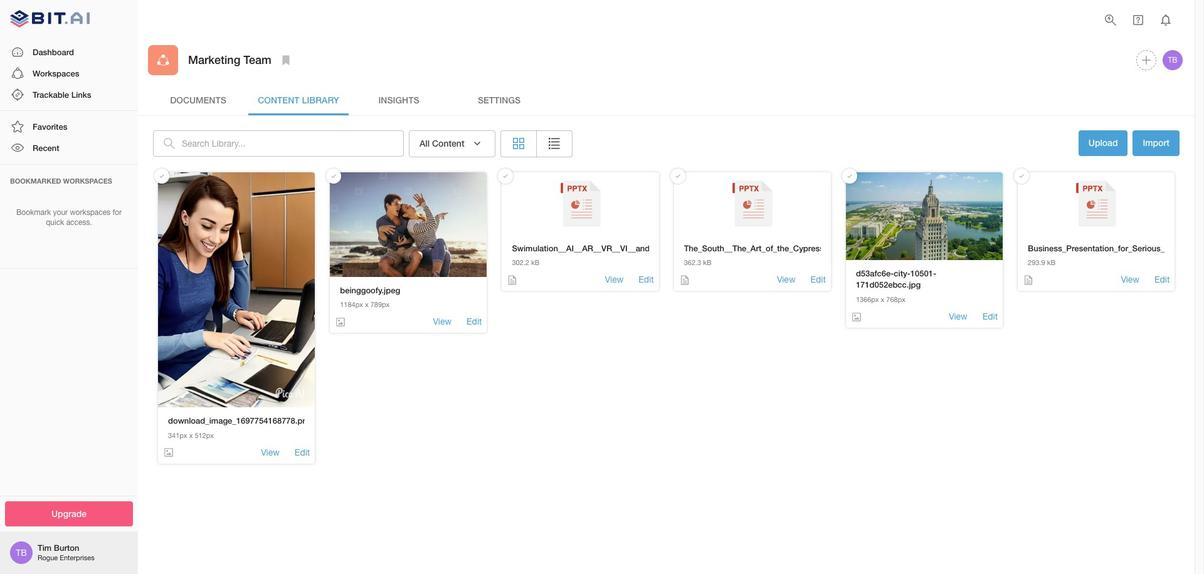 Task type: locate. For each thing, give the bounding box(es) containing it.
bookmark image
[[278, 53, 293, 68]]

kb right 293.9
[[1047, 259, 1056, 267]]

edit for the_south__the_art_of_the_cypress.pptx
[[811, 275, 826, 285]]

1 horizontal spatial content
[[432, 138, 465, 149]]

rogue
[[38, 555, 58, 562]]

kb for swimulation__ai__ar__vr__vi__and_haptic_feedback.pptx
[[531, 259, 540, 267]]

quick
[[46, 218, 64, 227]]

1366px
[[856, 296, 879, 304]]

insights
[[379, 95, 419, 105]]

edit for beinggoofy.jpeg
[[467, 317, 482, 327]]

x inside the download_image_1697754168778.png 341px x 512px
[[189, 432, 193, 440]]

1 vertical spatial content
[[432, 138, 465, 149]]

2 horizontal spatial x
[[881, 296, 885, 304]]

workspaces
[[33, 68, 79, 78]]

edit link for swimulation__ai__ar__vr__vi__and_haptic_feedback.pptx
[[639, 274, 654, 286]]

0 horizontal spatial content
[[258, 95, 300, 105]]

view for beinggoofy.jpeg
[[433, 317, 452, 327]]

x left 789px
[[365, 301, 369, 309]]

recent
[[33, 143, 59, 153]]

1 horizontal spatial tb
[[1168, 56, 1178, 65]]

kb right 362.3
[[703, 259, 712, 267]]

362.3
[[684, 259, 701, 267]]

marketing
[[188, 53, 240, 67]]

view for d53afc6e-city-10501- 171d052ebcc.jpg
[[949, 312, 968, 322]]

workspaces
[[70, 208, 110, 217]]

group
[[500, 130, 572, 157]]

bookmarked
[[10, 177, 61, 185]]

edit link
[[639, 274, 654, 286], [811, 274, 826, 286], [1155, 274, 1170, 286], [983, 311, 998, 323], [467, 316, 482, 328], [295, 447, 310, 459]]

edit link for business_presentation_for_serious_business.p
[[1155, 274, 1170, 286]]

view for the_south__the_art_of_the_cypress.pptx
[[777, 275, 796, 285]]

settings link
[[449, 85, 549, 115]]

favorites button
[[0, 116, 138, 138]]

1 horizontal spatial kb
[[703, 259, 712, 267]]

documents link
[[148, 85, 248, 115]]

content inside content library link
[[258, 95, 300, 105]]

content inside all content button
[[432, 138, 465, 149]]

293.9
[[1028, 259, 1045, 267]]

kb
[[531, 259, 540, 267], [703, 259, 712, 267], [1047, 259, 1056, 267]]

bookmark
[[16, 208, 51, 217]]

edit link for beinggoofy.jpeg
[[467, 316, 482, 328]]

1 kb from the left
[[531, 259, 540, 267]]

0 horizontal spatial x
[[189, 432, 193, 440]]

for
[[113, 208, 122, 217]]

171d052ebcc.jpg
[[856, 280, 921, 290]]

beinggoofy.jpeg image
[[330, 172, 487, 277]]

content library
[[258, 95, 339, 105]]

bookmarked workspaces
[[10, 177, 112, 185]]

10501-
[[911, 269, 937, 279]]

0 vertical spatial tb
[[1168, 56, 1178, 65]]

dashboard
[[33, 47, 74, 57]]

upload button
[[1079, 130, 1128, 157], [1079, 130, 1128, 156]]

bookmark your workspaces for quick access.
[[16, 208, 122, 227]]

view
[[605, 275, 624, 285], [777, 275, 796, 285], [1121, 275, 1140, 285], [949, 312, 968, 322], [433, 317, 452, 327], [261, 448, 280, 458]]

x left 768px
[[881, 296, 885, 304]]

view link for business_presentation_for_serious_business.p
[[1121, 274, 1140, 286]]

edit link for download_image_1697754168778.png
[[295, 447, 310, 459]]

3 kb from the left
[[1047, 259, 1056, 267]]

content down bookmark image
[[258, 95, 300, 105]]

beinggoofy.jpeg 1184px x 789px
[[340, 285, 400, 309]]

kb inside business_presentation_for_serious_business.p 293.9 kb
[[1047, 259, 1056, 267]]

tb
[[1168, 56, 1178, 65], [16, 548, 27, 558]]

team
[[244, 53, 271, 67]]

x left 512px
[[189, 432, 193, 440]]

kb right 302.2 in the top left of the page
[[531, 259, 540, 267]]

all
[[420, 138, 430, 149]]

x inside d53afc6e-city-10501- 171d052ebcc.jpg 1366px x 768px
[[881, 296, 885, 304]]

enterprises
[[60, 555, 94, 562]]

Search Library... search field
[[182, 130, 404, 157]]

2 horizontal spatial kb
[[1047, 259, 1056, 267]]

0 vertical spatial content
[[258, 95, 300, 105]]

1 horizontal spatial x
[[365, 301, 369, 309]]

302.2
[[512, 259, 529, 267]]

edit for d53afc6e-city-10501- 171d052ebcc.jpg
[[983, 312, 998, 322]]

edit
[[639, 275, 654, 285], [811, 275, 826, 285], [1155, 275, 1170, 285], [983, 312, 998, 322], [467, 317, 482, 327], [295, 448, 310, 458]]

1 vertical spatial tb
[[16, 548, 27, 558]]

tim burton rogue enterprises
[[38, 543, 94, 562]]

0 horizontal spatial tb
[[16, 548, 27, 558]]

view link for the_south__the_art_of_the_cypress.pptx
[[777, 274, 796, 286]]

view link for beinggoofy.jpeg
[[433, 316, 452, 328]]

upgrade button
[[5, 501, 133, 527]]

links
[[71, 90, 91, 100]]

business_presentation_for_serious_business.p 293.9 kb
[[1028, 243, 1204, 267]]

view link
[[605, 274, 624, 286], [777, 274, 796, 286], [1121, 274, 1140, 286], [949, 311, 968, 323], [433, 316, 452, 328], [261, 447, 280, 459]]

789px
[[371, 301, 390, 309]]

0 horizontal spatial kb
[[531, 259, 540, 267]]

x
[[881, 296, 885, 304], [365, 301, 369, 309], [189, 432, 193, 440]]

tab list
[[148, 85, 1185, 115]]

recent button
[[0, 138, 138, 159]]

content right all
[[432, 138, 465, 149]]

2 kb from the left
[[703, 259, 712, 267]]

d53afc6e city 10501 171d052ebcc.jpg image
[[846, 172, 1003, 260]]

edit link for the_south__the_art_of_the_cypress.pptx
[[811, 274, 826, 286]]

view for business_presentation_for_serious_business.p
[[1121, 275, 1140, 285]]

view link for swimulation__ai__ar__vr__vi__and_haptic_feedback.pptx
[[605, 274, 624, 286]]

x inside beinggoofy.jpeg 1184px x 789px
[[365, 301, 369, 309]]

kb inside the_south__the_art_of_the_cypress.pptx 362.3 kb
[[703, 259, 712, 267]]

kb inside swimulation__ai__ar__vr__vi__and_haptic_feedback.pptx 302.2 kb
[[531, 259, 540, 267]]

content
[[258, 95, 300, 105], [432, 138, 465, 149]]

341px
[[168, 432, 187, 440]]

edit for download_image_1697754168778.png
[[295, 448, 310, 458]]



Task type: vqa. For each thing, say whether or not it's contained in the screenshot.
Marketing
yes



Task type: describe. For each thing, give the bounding box(es) containing it.
your
[[53, 208, 68, 217]]

768px
[[887, 296, 906, 304]]

dashboard button
[[0, 41, 138, 63]]

x for beinggoofy.jpeg
[[365, 301, 369, 309]]

access.
[[66, 218, 92, 227]]

library
[[302, 95, 339, 105]]

documents
[[170, 95, 226, 105]]

the_south__the_art_of_the_cypress.pptx 362.3 kb
[[684, 243, 843, 267]]

download_image_1697754168778.png image
[[158, 172, 315, 408]]

the_south__the_art_of_the_cypress.pptx
[[684, 243, 843, 253]]

marketing team
[[188, 53, 271, 67]]

all content button
[[409, 130, 495, 157]]

content library link
[[248, 85, 349, 115]]

tab list containing documents
[[148, 85, 1185, 115]]

1184px
[[340, 301, 363, 309]]

x for download_image_1697754168778.png
[[189, 432, 193, 440]]

burton
[[54, 543, 79, 553]]

beinggoofy.jpeg
[[340, 285, 400, 295]]

kb for business_presentation_for_serious_business.p
[[1047, 259, 1056, 267]]

all content
[[420, 138, 465, 149]]

view for swimulation__ai__ar__vr__vi__and_haptic_feedback.pptx
[[605, 275, 624, 285]]

import
[[1143, 137, 1170, 148]]

swimulation__ai__ar__vr__vi__and_haptic_feedback.pptx
[[512, 243, 739, 253]]

upgrade
[[51, 508, 87, 519]]

tim
[[38, 543, 52, 553]]

edit for business_presentation_for_serious_business.p
[[1155, 275, 1170, 285]]

trackable links button
[[0, 84, 138, 105]]

swimulation__ai__ar__vr__vi__and_haptic_feedback.pptx 302.2 kb
[[512, 243, 739, 267]]

kb for the_south__the_art_of_the_cypress.pptx
[[703, 259, 712, 267]]

business_presentation_for_serious_business.p
[[1028, 243, 1204, 253]]

upload
[[1089, 137, 1118, 148]]

insights link
[[349, 85, 449, 115]]

edit for swimulation__ai__ar__vr__vi__and_haptic_feedback.pptx
[[639, 275, 654, 285]]

tb inside button
[[1168, 56, 1178, 65]]

download_image_1697754168778.png 341px x 512px
[[168, 416, 312, 440]]

import button
[[1133, 130, 1180, 156]]

trackable
[[33, 90, 69, 100]]

d53afc6e-
[[856, 269, 894, 279]]

view for download_image_1697754168778.png
[[261, 448, 280, 458]]

workspaces
[[63, 177, 112, 185]]

trackable links
[[33, 90, 91, 100]]

settings
[[478, 95, 521, 105]]

workspaces button
[[0, 63, 138, 84]]

512px
[[195, 432, 214, 440]]

tb button
[[1161, 48, 1185, 72]]

download_image_1697754168778.png
[[168, 416, 312, 426]]

edit link for d53afc6e-city-10501- 171d052ebcc.jpg
[[983, 311, 998, 323]]

view link for download_image_1697754168778.png
[[261, 447, 280, 459]]

view link for d53afc6e-city-10501- 171d052ebcc.jpg
[[949, 311, 968, 323]]

d53afc6e-city-10501- 171d052ebcc.jpg 1366px x 768px
[[856, 269, 937, 304]]

city-
[[894, 269, 911, 279]]

favorites
[[33, 122, 67, 132]]



